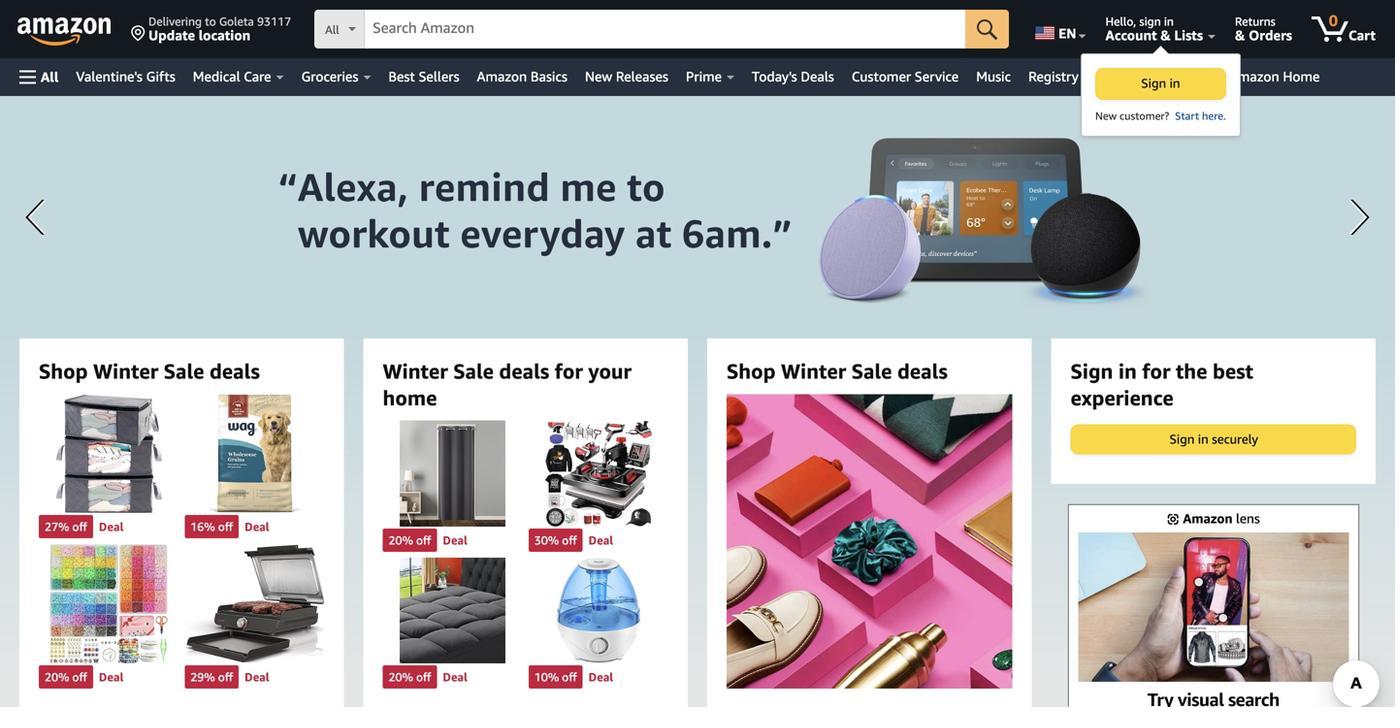 Task type: locate. For each thing, give the bounding box(es) containing it.
1 horizontal spatial shop winter sale deals
[[727, 359, 948, 383]]

1 horizontal spatial winter
[[383, 359, 448, 383]]

amazon
[[477, 68, 527, 84], [1230, 68, 1280, 84]]

hello,
[[1106, 15, 1137, 28]]

1 & from the left
[[1161, 27, 1171, 43]]

returns
[[1236, 15, 1276, 28]]

deals
[[210, 359, 260, 383], [499, 359, 550, 383], [898, 359, 948, 383]]

29% off
[[191, 671, 233, 684]]

deal for sopat mattress topper cal king size extra thick mattress pad 8-21" deep pocket soft down alternative fill mattress protector pillow top mattress cover (72x84 inches, dark grey) image
[[443, 671, 468, 684]]

en
[[1059, 25, 1077, 41]]

None submit
[[966, 10, 1010, 49]]

off down redtwo 15000 pcs clay beads bracelet making kit, 3 boxes 72 colors friendship bracelet kit flat polymer heishi beads for jewelry making, crafts gift for girls ages 6-12 image
[[72, 671, 87, 684]]

29%
[[191, 671, 215, 684]]

2 horizontal spatial sale
[[852, 359, 893, 383]]

winter sale deals for your home
[[383, 359, 632, 410]]

0 horizontal spatial all
[[41, 69, 59, 85]]

sign for sign in
[[1142, 76, 1167, 91]]

20% off down redtwo 15000 pcs clay beads bracelet making kit, 3 boxes 72 colors friendship bracelet kit flat polymer heishi beads for jewelry making, crafts gift for girls ages 6-12 image
[[45, 671, 87, 684]]

shop winter sale deals image
[[686, 394, 1054, 689]]

deal right 30% off
[[589, 534, 614, 547]]

new
[[585, 68, 613, 84], [1096, 110, 1117, 122]]

1 horizontal spatial &
[[1236, 27, 1246, 43]]

16% off
[[191, 520, 233, 534]]

all down "amazon" image
[[41, 69, 59, 85]]

sign
[[1140, 15, 1162, 28]]

new inside new releases link
[[585, 68, 613, 84]]

off right the 27%
[[72, 520, 87, 534]]

0 horizontal spatial sign
[[1071, 359, 1114, 383]]

best
[[1213, 359, 1254, 383]]

deal down redtwo 15000 pcs clay beads bracelet making kit, 3 boxes 72 colors friendship bracelet kit flat polymer heishi beads for jewelry making, crafts gift for girls ages 6-12 image
[[99, 671, 124, 684]]

sign left securely
[[1170, 432, 1195, 447]]

0 horizontal spatial sale
[[164, 359, 204, 383]]

1 horizontal spatial sale
[[454, 359, 494, 383]]

deal right 10% off
[[589, 671, 614, 684]]

2 vertical spatial sign
[[1170, 432, 1195, 447]]

& inside returns & orders
[[1236, 27, 1246, 43]]

20% down redtwo 15000 pcs clay beads bracelet making kit, 3 boxes 72 colors friendship bracelet kit flat polymer heishi beads for jewelry making, crafts gift for girls ages 6-12 image
[[45, 671, 69, 684]]

2 winter from the left
[[383, 359, 448, 383]]

10% off
[[535, 671, 577, 684]]

1 vertical spatial sign
[[1071, 359, 1114, 383]]

deal
[[99, 520, 124, 534], [245, 520, 270, 534], [443, 534, 468, 547], [589, 534, 614, 547], [99, 671, 124, 684], [245, 671, 270, 684], [443, 671, 468, 684], [589, 671, 614, 684]]

sign up experience
[[1071, 359, 1114, 383]]

0 horizontal spatial winter
[[93, 359, 158, 383]]

amazon brand – wag dry dog food, beef and brown rice, 5 pound (pack of 1) image
[[185, 394, 325, 514]]

securely
[[1213, 432, 1259, 447]]

2 shop from the left
[[727, 359, 776, 383]]

deals
[[801, 68, 835, 84]]

All search field
[[315, 10, 1010, 50]]

today's
[[752, 68, 798, 84]]

off right 16%
[[218, 520, 233, 534]]

0
[[1330, 11, 1339, 30]]

1 for from the left
[[555, 359, 583, 383]]

books
[[1097, 68, 1134, 84]]

medical care
[[193, 68, 271, 84]]

amazon home
[[1230, 68, 1321, 84]]

0 horizontal spatial for
[[555, 359, 583, 383]]

your
[[589, 359, 632, 383]]

off for the joydeco door curtain closet door, closet curtain for open closet, closet curtains for bedroom closet door, door curtains for doorways privacy bedroom(40wx78l) 'image'
[[416, 534, 431, 547]]

amazon for amazon home
[[1230, 68, 1280, 84]]

in up experience
[[1119, 359, 1138, 383]]

sign inside navigation navigation
[[1142, 76, 1167, 91]]

2 for from the left
[[1143, 359, 1171, 383]]

for
[[555, 359, 583, 383], [1143, 359, 1171, 383]]

2 & from the left
[[1236, 27, 1246, 43]]

amazon for amazon basics
[[477, 68, 527, 84]]

groceries
[[301, 68, 359, 84]]

& for returns
[[1236, 27, 1246, 43]]

in up start
[[1170, 76, 1181, 91]]

home
[[383, 386, 437, 410]]

best sellers
[[389, 68, 460, 84]]

deal right '27% off'
[[99, 520, 124, 534]]

delivering
[[149, 15, 202, 28]]

redtwo 15000 pcs clay beads bracelet making kit, 3 boxes 72 colors friendship bracelet kit flat polymer heishi beads for jewelry making, crafts gift for girls ages 6-12 image
[[39, 545, 179, 664]]

0 horizontal spatial new
[[585, 68, 613, 84]]

goleta
[[219, 15, 254, 28]]

1 horizontal spatial sign
[[1142, 76, 1167, 91]]

to
[[205, 15, 216, 28]]

0 vertical spatial sign
[[1142, 76, 1167, 91]]

deal right 16% off
[[245, 520, 270, 534]]

sign up "new customer? start here."
[[1142, 76, 1167, 91]]

20% off
[[389, 534, 431, 547], [45, 671, 87, 684], [389, 671, 431, 684]]

off right 29%
[[218, 671, 233, 684]]

30%
[[535, 534, 559, 547]]

1 horizontal spatial all
[[325, 23, 339, 36]]

home
[[1284, 68, 1321, 84]]

1 horizontal spatial amazon
[[1230, 68, 1280, 84]]

new for new customer? start here.
[[1096, 110, 1117, 122]]

deal right 29% off
[[245, 671, 270, 684]]

account & lists
[[1106, 27, 1204, 43]]

groceries link
[[293, 63, 380, 90]]

sign
[[1142, 76, 1167, 91], [1071, 359, 1114, 383], [1170, 432, 1195, 447]]

20% down sopat mattress topper cal king size extra thick mattress pad 8-21" deep pocket soft down alternative fill mattress protector pillow top mattress cover (72x84 inches, dark grey) image
[[389, 671, 413, 684]]

0 vertical spatial all
[[325, 23, 339, 36]]

in inside 'sign in for the best experience'
[[1119, 359, 1138, 383]]

2 horizontal spatial deals
[[898, 359, 948, 383]]

hello, sign in
[[1106, 15, 1175, 28]]

20% for shop winter sale deals
[[45, 671, 69, 684]]

none submit inside "all" search box
[[966, 10, 1010, 49]]

30% off
[[535, 534, 577, 547]]

the
[[1176, 359, 1208, 383]]

off
[[72, 520, 87, 534], [218, 520, 233, 534], [416, 534, 431, 547], [562, 534, 577, 547], [72, 671, 87, 684], [218, 671, 233, 684], [416, 671, 431, 684], [562, 671, 577, 684]]

off down sopat mattress topper cal king size extra thick mattress pad 8-21" deep pocket soft down alternative fill mattress protector pillow top mattress cover (72x84 inches, dark grey) image
[[416, 671, 431, 684]]

1 shop from the left
[[39, 359, 88, 383]]

all
[[325, 23, 339, 36], [41, 69, 59, 85]]

1 vertical spatial new
[[1096, 110, 1117, 122]]

0 horizontal spatial shop
[[39, 359, 88, 383]]

valentine's gifts link
[[67, 63, 184, 90]]

1 vertical spatial all
[[41, 69, 59, 85]]

amazon basics link
[[468, 63, 577, 90]]

10%
[[535, 671, 559, 684]]

new left customer?
[[1096, 110, 1117, 122]]

0 vertical spatial new
[[585, 68, 613, 84]]

deal for the joydeco door curtain closet door, closet curtain for open closet, closet curtains for bedroom closet door, door curtains for doorways privacy bedroom(40wx78l) 'image'
[[443, 534, 468, 547]]

sign inside 'sign in for the best experience'
[[1071, 359, 1114, 383]]

20% off for shop winter sale deals
[[45, 671, 87, 684]]

20% off down sopat mattress topper cal king size extra thick mattress pad 8-21" deep pocket soft down alternative fill mattress protector pillow top mattress cover (72x84 inches, dark grey) image
[[389, 671, 431, 684]]

1 horizontal spatial deals
[[499, 359, 550, 383]]

in for sign in
[[1170, 76, 1181, 91]]

customer
[[852, 68, 912, 84]]

2 sale from the left
[[454, 359, 494, 383]]

off down the joydeco door curtain closet door, closet curtain for open closet, closet curtains for bedroom closet door, door curtains for doorways privacy bedroom(40wx78l) 'image'
[[416, 534, 431, 547]]

sign in for the best experience
[[1071, 359, 1254, 410]]

for inside winter sale deals for your home
[[555, 359, 583, 383]]

& left lists
[[1161, 27, 1171, 43]]

2 shop winter sale deals from the left
[[727, 359, 948, 383]]

sign for sign in for the best experience
[[1071, 359, 1114, 383]]

for left the
[[1143, 359, 1171, 383]]

main content
[[0, 96, 1396, 708]]

&
[[1161, 27, 1171, 43], [1236, 27, 1246, 43]]

delivering to goleta 93117 update location
[[149, 15, 291, 43]]

shop winter sale deals
[[39, 359, 260, 383], [727, 359, 948, 383]]

deal down sopat mattress topper cal king size extra thick mattress pad 8-21" deep pocket soft down alternative fill mattress protector pillow top mattress cover (72x84 inches, dark grey) image
[[443, 671, 468, 684]]

sign for sign in securely
[[1170, 432, 1195, 447]]

winter
[[93, 359, 158, 383], [383, 359, 448, 383], [781, 359, 847, 383]]

off right 10%
[[562, 671, 577, 684]]

here.
[[1203, 110, 1227, 122]]

amazon left basics
[[477, 68, 527, 84]]

0 horizontal spatial amazon
[[477, 68, 527, 84]]

sign in securely link
[[1072, 426, 1356, 454]]

shop
[[39, 359, 88, 383], [727, 359, 776, 383]]

service
[[915, 68, 959, 84]]

2 horizontal spatial winter
[[781, 359, 847, 383]]

1 horizontal spatial shop
[[727, 359, 776, 383]]

registry
[[1029, 68, 1079, 84]]

0 horizontal spatial deals
[[210, 359, 260, 383]]

new left the releases
[[585, 68, 613, 84]]

main content containing shop winter sale deals
[[0, 96, 1396, 708]]

20%
[[389, 534, 413, 547], [45, 671, 69, 684], [389, 671, 413, 684]]

0 horizontal spatial shop winter sale deals
[[39, 359, 260, 383]]

20% for winter sale deals for your home
[[389, 671, 413, 684]]

abo gear g01 bins bags closet organizers sweater clothes storage containers, 3pc pack, gray, 3 count image
[[39, 394, 179, 514]]

2 amazon from the left
[[1230, 68, 1280, 84]]

& for account
[[1161, 27, 1171, 43]]

location
[[199, 27, 251, 43]]

27% off
[[45, 520, 87, 534]]

valentine's
[[76, 68, 143, 84]]

deal down the joydeco door curtain closet door, closet curtain for open closet, closet curtains for bedroom closet door, door curtains for doorways privacy bedroom(40wx78l) 'image'
[[443, 534, 468, 547]]

1 amazon from the left
[[477, 68, 527, 84]]

new releases
[[585, 68, 669, 84]]

0 horizontal spatial &
[[1161, 27, 1171, 43]]

prime
[[686, 68, 722, 84]]

all inside "all" search box
[[325, 23, 339, 36]]

Search Amazon text field
[[365, 11, 966, 48]]

start here. link
[[1173, 110, 1227, 122]]

navigation navigation
[[0, 0, 1396, 146]]

1 horizontal spatial new
[[1096, 110, 1117, 122]]

all up groceries
[[325, 23, 339, 36]]

1 horizontal spatial for
[[1143, 359, 1171, 383]]

pharmacy link
[[1143, 63, 1221, 90]]

2 deals from the left
[[499, 359, 550, 383]]

registry link
[[1020, 63, 1088, 90]]

deal for ninja gr101 sizzle smokeless indoor grill & griddle, 14'' interchangeable nonstick plates, dishwasher-safe removable mesh lid, 500f max heat, even edge-to-edge cooking, grey/silver image
[[245, 671, 270, 684]]

amazon home link
[[1221, 63, 1329, 90]]

levoit humidifiers for bedroom large room (2.4l water tank), cool mist for home whole house, quiet for baby nursery, adjustable 360° rotation nozzle, ultrasonic, auto shut off, night light, bpa-free image
[[529, 558, 669, 664]]

deal for akeydiy 8 in 1 heat press machine professional sublimation machine 15" x 12" swing away shirt printing heat transfer digital industrial-quality heat press machine for t shirts mug hat plate image at the left of page
[[589, 534, 614, 547]]

off right "30%"
[[562, 534, 577, 547]]

2 horizontal spatial sign
[[1170, 432, 1195, 447]]

amazon down orders
[[1230, 68, 1280, 84]]

& left orders
[[1236, 27, 1246, 43]]

for left your
[[555, 359, 583, 383]]

in left securely
[[1199, 432, 1209, 447]]

3 deals from the left
[[898, 359, 948, 383]]

1 sale from the left
[[164, 359, 204, 383]]

music
[[977, 68, 1012, 84]]



Task type: describe. For each thing, give the bounding box(es) containing it.
sellers
[[419, 68, 460, 84]]

1 deals from the left
[[210, 359, 260, 383]]

all button
[[11, 58, 67, 96]]

93117
[[257, 15, 291, 28]]

for inside 'sign in for the best experience'
[[1143, 359, 1171, 383]]

off for "abo gear g01 bins bags closet organizers sweater clothes storage containers, 3pc pack, gray, 3 count" image
[[72, 520, 87, 534]]

in for sign in for the best experience
[[1119, 359, 1138, 383]]

joydeco door curtain closet door, closet curtain for open closet, closet curtains for bedroom closet door, door curtains for doorways privacy bedroom(40wx78l) image
[[383, 421, 523, 527]]

sale inside winter sale deals for your home
[[454, 359, 494, 383]]

winter inside winter sale deals for your home
[[383, 359, 448, 383]]

amazon image
[[17, 17, 112, 47]]

releases
[[616, 68, 669, 84]]

sopat mattress topper cal king size extra thick mattress pad 8-21" deep pocket soft down alternative fill mattress protector pillow top mattress cover (72x84 inches, dark grey) image
[[383, 558, 523, 664]]

en link
[[1024, 5, 1095, 53]]

deals inside winter sale deals for your home
[[499, 359, 550, 383]]

deal for "abo gear g01 bins bags closet organizers sweater clothes storage containers, 3pc pack, gray, 3 count" image
[[99, 520, 124, 534]]

account
[[1106, 27, 1158, 43]]

all inside all button
[[41, 69, 59, 85]]

customer service
[[852, 68, 959, 84]]

basics
[[531, 68, 568, 84]]

books link
[[1088, 63, 1143, 90]]

update
[[149, 27, 195, 43]]

new for new releases
[[585, 68, 613, 84]]

experience
[[1071, 386, 1174, 410]]

off for redtwo 15000 pcs clay beads bracelet making kit, 3 boxes 72 colors friendship bracelet kit flat polymer heishi beads for jewelry making, crafts gift for girls ages 6-12 image
[[72, 671, 87, 684]]

best sellers link
[[380, 63, 468, 90]]

off for amazon brand – wag dry dog food, beef and brown rice, 5 pound (pack of 1) image
[[218, 520, 233, 534]]

start
[[1176, 110, 1200, 122]]

lists
[[1175, 27, 1204, 43]]

off for ninja gr101 sizzle smokeless indoor grill & griddle, 14'' interchangeable nonstick plates, dishwasher-safe removable mesh lid, 500f max heat, even edge-to-edge cooking, grey/silver image
[[218, 671, 233, 684]]

akeydiy 8 in 1 heat press machine professional sublimation machine 15" x 12" swing away shirt printing heat transfer digital industrial-quality heat press machine for t shirts mug hat plate image
[[529, 421, 669, 527]]

today's deals
[[752, 68, 835, 84]]

in right sign at the right
[[1165, 15, 1175, 28]]

music link
[[968, 63, 1020, 90]]

off for akeydiy 8 in 1 heat press machine professional sublimation machine 15" x 12" swing away shirt printing heat transfer digital industrial-quality heat press machine for t shirts mug hat plate image at the left of page
[[562, 534, 577, 547]]

20% off for winter sale deals for your home
[[389, 671, 431, 684]]

20% off down the joydeco door curtain closet door, closet curtain for open closet, closet curtains for bedroom closet door, door curtains for doorways privacy bedroom(40wx78l) 'image'
[[389, 534, 431, 547]]

3 sale from the left
[[852, 359, 893, 383]]

deal for amazon brand – wag dry dog food, beef and brown rice, 5 pound (pack of 1) image
[[245, 520, 270, 534]]

valentine's gifts
[[76, 68, 175, 84]]

new releases link
[[577, 63, 678, 90]]

3 winter from the left
[[781, 359, 847, 383]]

ninja gr101 sizzle smokeless indoor grill & griddle, 14'' interchangeable nonstick plates, dishwasher-safe removable mesh lid, 500f max heat, even edge-to-edge cooking, grey/silver image
[[185, 545, 325, 664]]

1 shop winter sale deals from the left
[[39, 359, 260, 383]]

medical
[[193, 68, 240, 84]]

16%
[[191, 520, 215, 534]]

care
[[244, 68, 271, 84]]

off for levoit humidifiers for bedroom large room (2.4l water tank), cool mist for home whole house, quiet for baby nursery, adjustable 360° rotation nozzle, ultrasonic, auto shut off, night light, bpa-free image at the bottom left of the page
[[562, 671, 577, 684]]

prime link
[[678, 63, 744, 90]]

returns & orders
[[1236, 15, 1293, 43]]

sign in securely
[[1170, 432, 1259, 447]]

new customer? start here.
[[1096, 110, 1227, 122]]

orders
[[1249, 27, 1293, 43]]

1 winter from the left
[[93, 359, 158, 383]]

sign in
[[1142, 76, 1181, 91]]

sign in link
[[1096, 68, 1227, 100]]

cart
[[1349, 27, 1376, 43]]

gifts
[[146, 68, 175, 84]]

customer?
[[1120, 110, 1170, 122]]

customer service link
[[843, 63, 968, 90]]

in for sign in securely
[[1199, 432, 1209, 447]]

medical care link
[[184, 63, 293, 90]]

27%
[[45, 520, 69, 534]]

deal for levoit humidifiers for bedroom large room (2.4l water tank), cool mist for home whole house, quiet for baby nursery, adjustable 360° rotation nozzle, ultrasonic, auto shut off, night light, bpa-free image at the bottom left of the page
[[589, 671, 614, 684]]

20% down the joydeco door curtain closet door, closet curtain for open closet, closet curtains for bedroom closet door, door curtains for doorways privacy bedroom(40wx78l) 'image'
[[389, 534, 413, 547]]

today's deals link
[[744, 63, 843, 90]]

pharmacy
[[1151, 68, 1212, 84]]

off for sopat mattress topper cal king size extra thick mattress pad 8-21" deep pocket soft down alternative fill mattress protector pillow top mattress cover (72x84 inches, dark grey) image
[[416, 671, 431, 684]]

deal for redtwo 15000 pcs clay beads bracelet making kit, 3 boxes 72 colors friendship bracelet kit flat polymer heishi beads for jewelry making, crafts gift for girls ages 6-12 image
[[99, 671, 124, 684]]

best
[[389, 68, 415, 84]]

amazon basics
[[477, 68, 568, 84]]



Task type: vqa. For each thing, say whether or not it's contained in the screenshot.
the topmost more
no



